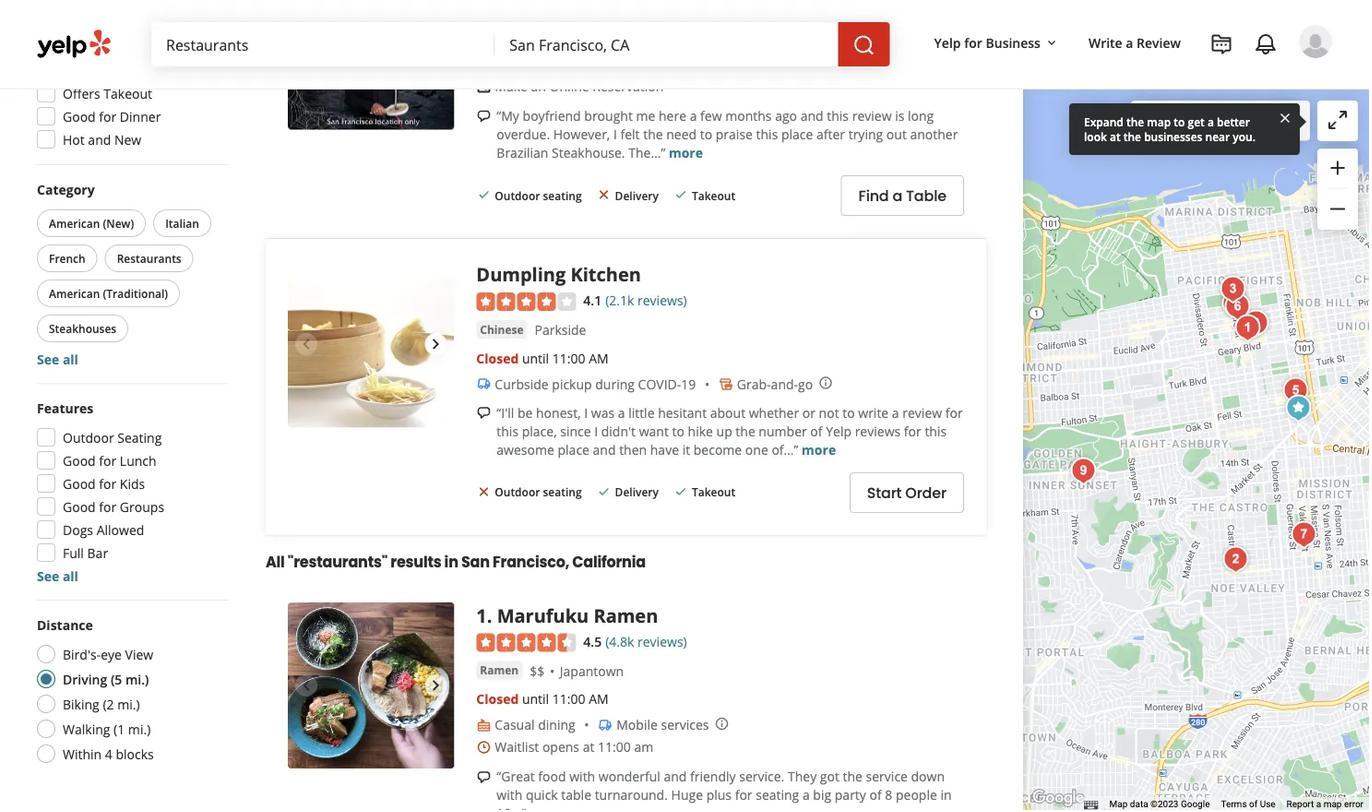 Task type: vqa. For each thing, say whether or not it's contained in the screenshot.
Miami, inside First day landed in Miami, I was so excited to try this place when I saw how popular and rating on Yelp, but when we sit down in the heat outdoor siting with flavorless food. I'm little disappointed . But the best part is I got food poison from the ceviche that cause me 7 days of none stop bathroom visit! Ruined my Miami and key trip! Well at least I lost 5 pounds , I called the restaurant and try to talk to the manager when I finally got some energy to warm them, they never call me back.  I guess if u want to lose 5 pounds in 7 days this is the place to go, make sure u prepare some Pedialyte before u eat here.
no



Task type: describe. For each thing, give the bounding box(es) containing it.
search
[[1168, 112, 1209, 130]]

closed for start
[[476, 349, 519, 367]]

expand the map to get a better look at the businesses near you. tooltip
[[1070, 103, 1300, 155]]

curbside pickup during covid-19
[[495, 375, 696, 392]]

praise
[[716, 125, 753, 143]]

you.
[[1233, 129, 1256, 144]]

a inside expand the map to get a better look at the businesses near you.
[[1208, 114, 1214, 129]]

$$
[[530, 662, 545, 680]]

and inside "great food with wonderful and friendly service. they got the service down with quick table turnaround. huge plus for seating a big party of 8 people in 10…"
[[664, 768, 687, 785]]

offers for offers takeout
[[63, 84, 100, 102]]

review inside "my boyfriend brought me here a few months ago and this review is long overdue. however, i felt the need to praise this place after trying out another brazilian steakhouse. the…"
[[852, 107, 892, 124]]

of inside "i'll be honest, i was a little hesitant about whether or not to write a review for this place, since i didn't want to hike up the number of yelp reviews for this awesome place and then have it become one of…"
[[811, 422, 823, 439]]

slideshow element for "great food with wonderful and friendly service. they got the service down with quick table turnaround. huge plus for seating a big party of 8 people in 10…"
[[288, 602, 454, 769]]

map
[[1110, 799, 1128, 810]]

better
[[1217, 114, 1250, 129]]

am for "great food with wonderful and friendly service. they got the service down with quick table turnaround. huge plus for seating a big party of 8 people in 10…"
[[589, 690, 609, 708]]

fermentation lab image
[[1238, 305, 1275, 342]]

friendly
[[690, 768, 736, 785]]

report
[[1287, 799, 1314, 810]]

this right reviews
[[925, 422, 947, 439]]

california
[[572, 551, 646, 572]]

french
[[49, 251, 86, 266]]

0 horizontal spatial with
[[497, 786, 523, 804]]

good for groups
[[63, 498, 164, 515]]

good for good for lunch
[[63, 452, 96, 469]]

start order link
[[850, 472, 964, 513]]

japantown
[[560, 662, 624, 680]]

(2.1k
[[605, 292, 634, 309]]

map for to
[[1147, 114, 1171, 129]]

yelp inside button
[[934, 34, 961, 51]]

make an online reservation
[[495, 77, 664, 95]]

"great food with wonderful and friendly service. they got the service down with quick table turnaround. huge plus for seating a big party of 8 people in 10…"
[[497, 768, 952, 810]]

1 horizontal spatial i
[[594, 422, 598, 439]]

more link for find a table
[[669, 144, 703, 161]]

eye
[[101, 645, 122, 663]]

more for find a table
[[669, 144, 703, 161]]

chinese button
[[476, 320, 527, 338]]

reviews) for (2.1k reviews)
[[638, 292, 687, 309]]

good for lunch
[[63, 452, 156, 469]]

0 horizontal spatial at
[[583, 738, 595, 756]]

previous image
[[295, 333, 317, 355]]

terms
[[1221, 799, 1247, 810]]

marufuku
[[497, 602, 589, 628]]

close image
[[1278, 109, 1293, 126]]

16 close v2 image
[[476, 484, 491, 499]]

business
[[986, 34, 1041, 51]]

delivery for find a table
[[615, 188, 659, 203]]

casual
[[495, 716, 535, 734]]

down
[[911, 768, 945, 785]]

11:00 for parkside
[[553, 349, 586, 367]]

4.1 star rating image
[[476, 292, 576, 311]]

error
[[1344, 799, 1364, 810]]

parkside
[[535, 321, 586, 338]]

until for find
[[522, 51, 549, 69]]

ramen button
[[476, 661, 523, 680]]

"my
[[497, 107, 519, 124]]

bottega image
[[1286, 516, 1323, 553]]

all "restaurants" results in san francisco, california
[[266, 551, 646, 572]]

place inside "i'll be honest, i was a little hesitant about whether or not to write a review for this place, since i didn't want to hike up the number of yelp reviews for this awesome place and then have it become one of…"
[[558, 440, 590, 458]]

number
[[759, 422, 807, 439]]

dogs allowed
[[63, 521, 144, 538]]

become
[[694, 440, 742, 458]]

terms of use link
[[1221, 799, 1276, 810]]

for right reviews
[[904, 422, 922, 439]]

slideshow element for "i'll be honest, i was a little hesitant about whether or not to write a review for this place, since i didn't want to hike up the number of yelp reviews for this awesome place and then have it become one of…"
[[288, 261, 454, 428]]

plus
[[707, 786, 732, 804]]

4.5 star rating image
[[476, 633, 576, 652]]

1 vertical spatial marufuku ramen image
[[288, 602, 454, 769]]

search as map moves
[[1168, 112, 1299, 130]]

to down hesitant
[[672, 422, 685, 439]]

felt
[[621, 125, 640, 143]]

out
[[887, 125, 907, 143]]

here
[[659, 107, 687, 124]]

another
[[910, 125, 958, 143]]

seating for find
[[543, 188, 582, 203]]

a inside "my boyfriend brought me here a few months ago and this review is long overdue. however, i felt the need to praise this place after trying out another brazilian steakhouse. the…"
[[690, 107, 697, 124]]

italian button
[[153, 209, 211, 237]]

san
[[461, 551, 490, 572]]

grab-and-go
[[737, 375, 813, 392]]

ramen inside ramen button
[[480, 663, 519, 678]]

open now 9:08 am
[[63, 15, 179, 33]]

service.
[[739, 768, 785, 785]]

2 vertical spatial 11:00
[[598, 738, 631, 756]]

for inside yelp for business button
[[965, 34, 983, 51]]

more link for start order
[[802, 440, 836, 458]]

(4.8k reviews) link
[[605, 631, 687, 651]]

american (traditional) button
[[37, 280, 180, 307]]

whether
[[749, 404, 799, 421]]

the snug image
[[1215, 271, 1252, 308]]

find
[[859, 186, 889, 206]]

0 vertical spatial takeout
[[104, 84, 152, 102]]

until for start
[[522, 349, 549, 367]]

(1
[[114, 720, 125, 738]]

find a table
[[859, 186, 947, 206]]

all for category
[[63, 350, 78, 368]]

1 vertical spatial outdoor
[[63, 429, 114, 446]]

16 casual dining v2 image
[[476, 718, 491, 732]]

takeout for find a table
[[692, 188, 736, 203]]

4.2 star rating image
[[476, 0, 576, 13]]

go
[[798, 375, 813, 392]]

(2
[[103, 695, 114, 713]]

little shucker image
[[1219, 288, 1256, 325]]

16 checkmark v2 image for outdoor seating
[[476, 188, 491, 202]]

driving (5 mi.)
[[63, 670, 149, 688]]

for inside "great food with wonderful and friendly service. they got the service down with quick table turnaround. huge plus for seating a big party of 8 people in 10…"
[[735, 786, 753, 804]]

view
[[125, 645, 153, 663]]

a right write
[[1126, 34, 1134, 51]]

latin american
[[480, 24, 565, 39]]

at inside expand the map to get a better look at the businesses near you.
[[1110, 129, 1121, 144]]

closed until 11:00 am for $$
[[476, 690, 609, 708]]

party
[[835, 786, 866, 804]]

months
[[726, 107, 772, 124]]

16 shipping v2 image
[[598, 718, 613, 732]]

takeout for start order
[[692, 485, 736, 500]]

16 clock v2 image
[[476, 740, 491, 755]]

italian
[[165, 215, 199, 231]]

wonderful
[[599, 768, 661, 785]]

within
[[63, 745, 102, 763]]

the…"
[[629, 144, 666, 161]]

10…"
[[497, 805, 526, 810]]

see all for features
[[37, 567, 78, 585]]

huge
[[671, 786, 703, 804]]

16 reservation v2 image
[[476, 79, 491, 94]]

"i'll
[[497, 404, 514, 421]]

Find text field
[[166, 34, 480, 54]]

steakhouses
[[49, 321, 116, 336]]

the right look on the right of the page
[[1124, 129, 1142, 144]]

pickup
[[552, 375, 592, 392]]

outdoor for find a table
[[495, 188, 540, 203]]

.
[[487, 602, 492, 628]]

a right report
[[1317, 799, 1322, 810]]

all for features
[[63, 567, 78, 585]]

brazilian inside button
[[579, 24, 628, 39]]

this down "i'll
[[497, 422, 519, 439]]

next image
[[425, 333, 447, 355]]

1 horizontal spatial ramen
[[594, 602, 658, 628]]

reviews
[[855, 422, 901, 439]]

grab-
[[737, 375, 771, 392]]

brought
[[584, 107, 633, 124]]

review inside "i'll be honest, i was a little hesitant about whether or not to write a review for this place, since i didn't want to hike up the number of yelp reviews for this awesome place and then have it become one of…"
[[903, 404, 942, 421]]

savor image
[[1065, 453, 1102, 490]]

(2.1k reviews) link
[[605, 290, 687, 310]]

the tailor's son image
[[1217, 286, 1254, 323]]

latin american link
[[476, 22, 568, 41]]

in inside "great food with wonderful and friendly service. they got the service down with quick table turnaround. huge plus for seating a big party of 8 people in 10…"
[[941, 786, 952, 804]]

1 . marufuku ramen
[[476, 602, 658, 628]]

keyboard shortcuts image
[[1084, 800, 1099, 810]]

zoom in image
[[1327, 157, 1349, 179]]

review
[[1137, 34, 1181, 51]]

and inside "my boyfriend brought me here a few months ago and this review is long overdue. however, i felt the need to praise this place after trying out another brazilian steakhouse. the…"
[[801, 107, 824, 124]]

steakhouse.
[[552, 144, 625, 161]]

good for good for groups
[[63, 498, 96, 515]]

good for kids
[[63, 475, 145, 492]]

outdoor for start order
[[495, 485, 540, 500]]

am for "my boyfriend brought me here a few months ago and this review is long overdue. however, i felt the need to praise this place after trying out another brazilian steakhouse. the…"
[[589, 51, 609, 69]]

boyfriend
[[523, 107, 581, 124]]

and-
[[771, 375, 798, 392]]

start
[[867, 482, 902, 503]]

see all for category
[[37, 350, 78, 368]]

dinner
[[120, 108, 161, 125]]

marufuku ramen link
[[497, 602, 658, 628]]

see for features
[[37, 567, 59, 585]]

want
[[639, 422, 669, 439]]

and inside group
[[88, 131, 111, 148]]

results
[[391, 551, 441, 572]]

none field the near
[[510, 34, 824, 54]]

reservation
[[593, 77, 664, 95]]

category
[[37, 180, 95, 198]]

3 closed from the top
[[476, 690, 519, 708]]

memento sf image
[[1218, 541, 1254, 578]]

american for american (new)
[[49, 215, 100, 231]]

brazilian inside "my boyfriend brought me here a few months ago and this review is long overdue. however, i felt the need to praise this place after trying out another brazilian steakhouse. the…"
[[497, 144, 549, 161]]

map data ©2023 google
[[1110, 799, 1210, 810]]

group containing features
[[31, 399, 229, 585]]

search image
[[853, 34, 875, 56]]

quick
[[526, 786, 558, 804]]



Task type: locate. For each thing, give the bounding box(es) containing it.
reviews) for (4.8k reviews)
[[638, 633, 687, 650]]

see all button
[[37, 350, 78, 368], [37, 567, 78, 585]]

slideshow element
[[288, 261, 454, 428], [288, 602, 454, 769]]

1 closed until 11:00 am from the top
[[476, 349, 609, 367]]

food
[[538, 768, 566, 785]]

projects image
[[1211, 33, 1233, 55]]

1 horizontal spatial none field
[[510, 34, 824, 54]]

report a map error
[[1287, 799, 1364, 810]]

takeout right 16 checkmark v2 image
[[692, 188, 736, 203]]

info icon image
[[819, 375, 833, 390], [819, 375, 833, 390], [715, 717, 729, 731], [715, 717, 729, 731]]

1 16 speech v2 image from the top
[[476, 109, 491, 124]]

closed until 11:30 am
[[476, 51, 609, 69]]

the inside "i'll be honest, i was a little hesitant about whether or not to write a review for this place, since i didn't want to hike up the number of yelp reviews for this awesome place and then have it become one of…"
[[736, 422, 756, 439]]

1 vertical spatial see all button
[[37, 567, 78, 585]]

american (new)
[[49, 215, 134, 231]]

0 horizontal spatial marufuku ramen image
[[288, 602, 454, 769]]

1 vertical spatial american
[[49, 215, 100, 231]]

a left few
[[690, 107, 697, 124]]

0 vertical spatial seating
[[543, 188, 582, 203]]

francisco,
[[493, 551, 569, 572]]

for right 'write'
[[946, 404, 963, 421]]

1 vertical spatial closed
[[476, 349, 519, 367]]

1 vertical spatial with
[[497, 786, 523, 804]]

0 vertical spatial mi.)
[[125, 670, 149, 688]]

1 horizontal spatial map
[[1229, 112, 1256, 130]]

2 vertical spatial outdoor
[[495, 485, 540, 500]]

closed until 11:00 am for parkside
[[476, 349, 609, 367]]

0 vertical spatial see all
[[37, 350, 78, 368]]

to inside expand the map to get a better look at the businesses near you.
[[1174, 114, 1185, 129]]

0 vertical spatial at
[[1110, 129, 1121, 144]]

brazilian up 11:30
[[579, 24, 628, 39]]

0 vertical spatial yelp
[[934, 34, 961, 51]]

ago
[[775, 107, 797, 124]]

delivery for start order
[[615, 485, 659, 500]]

notifications image
[[1255, 33, 1277, 55]]

see all down steakhouses "button"
[[37, 350, 78, 368]]

2 vertical spatial 16 speech v2 image
[[476, 770, 491, 785]]

0 vertical spatial i
[[614, 125, 617, 143]]

see down steakhouses "button"
[[37, 350, 59, 368]]

None field
[[166, 34, 480, 54], [510, 34, 824, 54]]

group containing open now
[[31, 0, 229, 154]]

0 vertical spatial in
[[444, 551, 458, 572]]

big
[[813, 786, 832, 804]]

closed down latin
[[476, 51, 519, 69]]

0 horizontal spatial of
[[811, 422, 823, 439]]

2 until from the top
[[522, 349, 549, 367]]

see all button down steakhouses "button"
[[37, 350, 78, 368]]

0 horizontal spatial place
[[558, 440, 590, 458]]

write
[[858, 404, 889, 421]]

waitlist
[[495, 738, 539, 756]]

0 vertical spatial until
[[522, 51, 549, 69]]

9:08
[[130, 15, 156, 33]]

1 horizontal spatial of
[[870, 786, 882, 804]]

this up 'after'
[[827, 107, 849, 124]]

"my boyfriend brought me here a few months ago and this review is long overdue. however, i felt the need to praise this place after trying out another brazilian steakhouse. the…"
[[497, 107, 958, 161]]

0 vertical spatial offers
[[63, 38, 100, 56]]

am for reservations
[[159, 15, 179, 33]]

map for error
[[1324, 799, 1342, 810]]

american inside "button"
[[511, 24, 565, 39]]

map for moves
[[1229, 112, 1256, 130]]

1 offers from the top
[[63, 38, 100, 56]]

reviews) right "(4.8k" at bottom left
[[638, 633, 687, 650]]

4.5
[[584, 633, 602, 650]]

expand
[[1084, 114, 1124, 129]]

didn't
[[601, 422, 636, 439]]

to
[[1174, 114, 1185, 129], [700, 125, 713, 143], [843, 404, 855, 421], [672, 422, 685, 439]]

see for category
[[37, 350, 59, 368]]

2 vertical spatial closed
[[476, 690, 519, 708]]

closed until 11:00 am up casual dining
[[476, 690, 609, 708]]

1 vertical spatial mi.)
[[117, 695, 140, 713]]

2 closed from the top
[[476, 349, 519, 367]]

good up dogs
[[63, 498, 96, 515]]

steakhouses button
[[37, 315, 128, 342]]

map region
[[1012, 86, 1369, 810]]

16 chevron down v2 image
[[1045, 36, 1059, 50]]

for left business
[[965, 34, 983, 51]]

11:00 down 16 shipping v2 icon
[[598, 738, 631, 756]]

see all button for category
[[37, 350, 78, 368]]

write
[[1089, 34, 1123, 51]]

0 vertical spatial review
[[852, 107, 892, 124]]

mi.) right (1
[[128, 720, 151, 738]]

1 all from the top
[[63, 350, 78, 368]]

offers down reservations
[[63, 84, 100, 102]]

see all button for features
[[37, 567, 78, 585]]

1 vertical spatial reviews)
[[638, 633, 687, 650]]

ramen up "(4.8k" at bottom left
[[594, 602, 658, 628]]

0 vertical spatial all
[[63, 350, 78, 368]]

mi.) right (2
[[117, 695, 140, 713]]

this down months
[[756, 125, 778, 143]]

a inside "great food with wonderful and friendly service. they got the service down with quick table turnaround. huge plus for seating a big party of 8 people in 10…"
[[803, 786, 810, 804]]

one
[[745, 440, 768, 458]]

outdoor seating for start order
[[495, 485, 582, 500]]

2 vertical spatial american
[[49, 286, 100, 301]]

1 vertical spatial ramen
[[480, 663, 519, 678]]

am down brazilian button
[[589, 51, 609, 69]]

awesome
[[497, 440, 554, 458]]

seating for start
[[543, 485, 582, 500]]

got
[[820, 768, 840, 785]]

see up distance at the bottom of the page
[[37, 567, 59, 585]]

2 good from the top
[[63, 452, 96, 469]]

to down few
[[700, 125, 713, 143]]

option group
[[31, 616, 229, 769]]

ramen link
[[476, 661, 523, 680]]

trying
[[849, 125, 883, 143]]

review right 'write'
[[903, 404, 942, 421]]

0 vertical spatial ramen
[[594, 602, 658, 628]]

1 horizontal spatial yelp
[[934, 34, 961, 51]]

0 vertical spatial delivery
[[104, 38, 152, 56]]

for down good for lunch
[[99, 475, 116, 492]]

opens
[[543, 738, 580, 756]]

offers takeout
[[63, 84, 152, 102]]

and down "didn't"
[[593, 440, 616, 458]]

american down 4.2 star rating image
[[511, 24, 565, 39]]

2 vertical spatial seating
[[756, 786, 799, 804]]

2 vertical spatial delivery
[[615, 485, 659, 500]]

0 horizontal spatial i
[[584, 404, 588, 421]]

the up party
[[843, 768, 863, 785]]

1 vertical spatial see
[[37, 567, 59, 585]]

brazilian down overdue. at the top left
[[497, 144, 549, 161]]

outdoor seating down awesome
[[495, 485, 582, 500]]

service
[[866, 768, 908, 785]]

map left get
[[1147, 114, 1171, 129]]

1 vertical spatial delivery
[[615, 188, 659, 203]]

1 vertical spatial seating
[[543, 485, 582, 500]]

2 see all from the top
[[37, 567, 78, 585]]

2 horizontal spatial of
[[1249, 799, 1258, 810]]

seating down awesome
[[543, 485, 582, 500]]

of down or
[[811, 422, 823, 439]]

start order
[[867, 482, 947, 503]]

offers down open
[[63, 38, 100, 56]]

16 checkmark v2 image
[[674, 188, 688, 202]]

1 see all button from the top
[[37, 350, 78, 368]]

0 vertical spatial more
[[669, 144, 703, 161]]

a right get
[[1208, 114, 1214, 129]]

16 speech v2 image for start order
[[476, 406, 491, 420]]

honest,
[[536, 404, 581, 421]]

11:00 for $$
[[553, 690, 586, 708]]

delivery inside group
[[104, 38, 152, 56]]

0 vertical spatial closed
[[476, 51, 519, 69]]

outdoor seating down overdue. at the top left
[[495, 188, 582, 203]]

2 closed until 11:00 am from the top
[[476, 690, 609, 708]]

1 vertical spatial yelp
[[826, 422, 852, 439]]

(2.1k reviews)
[[605, 292, 687, 309]]

16 speech v2 image
[[476, 109, 491, 124], [476, 406, 491, 420], [476, 770, 491, 785]]

offers for offers delivery
[[63, 38, 100, 56]]

in down down on the right bottom of the page
[[941, 786, 952, 804]]

a right 'write'
[[892, 404, 899, 421]]

table
[[561, 786, 592, 804]]

16 checkmark v2 image up dumpling
[[476, 188, 491, 202]]

1 horizontal spatial brazilian
[[579, 24, 628, 39]]

reviews) inside (4.8k reviews) link
[[638, 633, 687, 650]]

write a review link
[[1081, 26, 1189, 59]]

i inside "my boyfriend brought me here a few months ago and this review is long overdue. however, i felt the need to praise this place after trying out another brazilian steakhouse. the…"
[[614, 125, 617, 143]]

1 outdoor seating from the top
[[495, 188, 582, 203]]

to inside "my boyfriend brought me here a few months ago and this review is long overdue. however, i felt the need to praise this place after trying out another brazilian steakhouse. the…"
[[700, 125, 713, 143]]

a
[[1126, 34, 1134, 51], [690, 107, 697, 124], [1208, 114, 1214, 129], [893, 186, 903, 206], [618, 404, 625, 421], [892, 404, 899, 421], [803, 786, 810, 804], [1317, 799, 1322, 810]]

for down 'good for kids'
[[99, 498, 116, 515]]

closed down chinese link
[[476, 349, 519, 367]]

Near text field
[[510, 34, 824, 54]]

and up huge
[[664, 768, 687, 785]]

map left error
[[1324, 799, 1342, 810]]

to right not
[[843, 404, 855, 421]]

hot and new
[[63, 131, 141, 148]]

look
[[1084, 129, 1107, 144]]

2 see from the top
[[37, 567, 59, 585]]

0 vertical spatial with
[[570, 768, 595, 785]]

during
[[595, 375, 635, 392]]

reviews) right "(2.1k"
[[638, 292, 687, 309]]

businesses
[[1144, 129, 1203, 144]]

about
[[710, 404, 746, 421]]

good for good for kids
[[63, 475, 96, 492]]

0 horizontal spatial 16 checkmark v2 image
[[476, 188, 491, 202]]

waitlist opens at 11:00 am
[[495, 738, 654, 756]]

1 vertical spatial review
[[903, 404, 942, 421]]

dumpling kitchen
[[476, 261, 641, 287]]

outdoor seating for find a table
[[495, 188, 582, 203]]

the inside "my boyfriend brought me here a few months ago and this review is long overdue. however, i felt the need to praise this place after trying out another brazilian steakhouse. the…"
[[643, 125, 663, 143]]

1 horizontal spatial more link
[[802, 440, 836, 458]]

or
[[803, 404, 816, 421]]

1 vertical spatial all
[[63, 567, 78, 585]]

offers delivery
[[63, 38, 152, 56]]

mi.) right (5
[[125, 670, 149, 688]]

1 horizontal spatial at
[[1110, 129, 1121, 144]]

full
[[63, 544, 84, 562]]

1 vertical spatial takeout
[[692, 188, 736, 203]]

open
[[63, 15, 96, 33]]

0 horizontal spatial more
[[669, 144, 703, 161]]

more link down need on the top of page
[[669, 144, 703, 161]]

None search field
[[151, 22, 894, 66]]

1 closed from the top
[[476, 51, 519, 69]]

1 see all from the top
[[37, 350, 78, 368]]

dumpling kitchen image
[[288, 261, 454, 428]]

and inside "i'll be honest, i was a little hesitant about whether or not to write a review for this place, since i didn't want to hike up the number of yelp reviews for this awesome place and then have it become one of…"
[[593, 440, 616, 458]]

for right plus in the right of the page
[[735, 786, 753, 804]]

2 all from the top
[[63, 567, 78, 585]]

the right 'up'
[[736, 422, 756, 439]]

11:00 up the dining
[[553, 690, 586, 708]]

until up curbside on the top of the page
[[522, 349, 549, 367]]

4.5 link
[[584, 631, 602, 651]]

1 horizontal spatial marufuku ramen image
[[1230, 310, 1266, 347]]

all
[[266, 551, 285, 572]]

expand map image
[[1327, 109, 1349, 131]]

see all
[[37, 350, 78, 368], [37, 567, 78, 585]]

16 grab and go v2 image
[[719, 377, 733, 391]]

2 reviews) from the top
[[638, 633, 687, 650]]

previous image
[[295, 674, 317, 697]]

kids
[[120, 475, 145, 492]]

place
[[782, 125, 813, 143], [558, 440, 590, 458]]

dogs
[[63, 521, 93, 538]]

see all button down 'full'
[[37, 567, 78, 585]]

overdue.
[[497, 125, 550, 143]]

16 speech v2 image left the "my
[[476, 109, 491, 124]]

2 horizontal spatial map
[[1324, 799, 1342, 810]]

2 offers from the top
[[63, 84, 100, 102]]

11:00
[[553, 349, 586, 367], [553, 690, 586, 708], [598, 738, 631, 756]]

2 16 speech v2 image from the top
[[476, 406, 491, 420]]

blocks
[[116, 745, 154, 763]]

2 vertical spatial i
[[594, 422, 598, 439]]

0 horizontal spatial more link
[[669, 144, 703, 161]]

marufuku ramen image
[[1230, 310, 1266, 347], [288, 602, 454, 769]]

chinese link
[[476, 320, 527, 338]]

data
[[1130, 799, 1149, 810]]

0 horizontal spatial none field
[[166, 34, 480, 54]]

with up 10…"
[[497, 786, 523, 804]]

covid-
[[638, 375, 681, 392]]

more right of…"
[[802, 440, 836, 458]]

group
[[31, 0, 229, 154], [1318, 149, 1358, 230], [33, 180, 229, 368], [31, 399, 229, 585]]

0 horizontal spatial in
[[444, 551, 458, 572]]

american down category
[[49, 215, 100, 231]]

4 good from the top
[[63, 498, 96, 515]]

11:00 up pickup
[[553, 349, 586, 367]]

a right 'find'
[[893, 186, 903, 206]]

none field 'find'
[[166, 34, 480, 54]]

16 checkmark v2 image down "didn't"
[[597, 484, 611, 499]]

3 until from the top
[[522, 690, 549, 708]]

next image
[[425, 674, 447, 697]]

good up hot
[[63, 108, 96, 125]]

user actions element
[[920, 23, 1358, 137]]

write a review
[[1089, 34, 1181, 51]]

map right as
[[1229, 112, 1256, 130]]

2 outdoor seating from the top
[[495, 485, 582, 500]]

turnaround.
[[595, 786, 668, 804]]

at right opens
[[583, 738, 595, 756]]

brazilian button
[[576, 22, 632, 41]]

1 horizontal spatial with
[[570, 768, 595, 785]]

0 vertical spatial american
[[511, 24, 565, 39]]

reviews) inside "(2.1k reviews)" link
[[638, 292, 687, 309]]

0 horizontal spatial review
[[852, 107, 892, 124]]

yelp for business button
[[927, 26, 1067, 59]]

0 horizontal spatial brazilian
[[497, 144, 549, 161]]

1 vertical spatial 11:00
[[553, 690, 586, 708]]

all down 'full'
[[63, 567, 78, 585]]

seating down service.
[[756, 786, 799, 804]]

2 none field from the left
[[510, 34, 824, 54]]

outdoor right 16 close v2 icon
[[495, 485, 540, 500]]

good for good for dinner
[[63, 108, 96, 125]]

takeout down become
[[692, 485, 736, 500]]

am up curbside pickup during covid-19
[[589, 349, 609, 367]]

1 horizontal spatial 16 checkmark v2 image
[[597, 484, 611, 499]]

espetus churrascaria image
[[1280, 390, 1317, 427]]

1 vertical spatial more link
[[802, 440, 836, 458]]

1 slideshow element from the top
[[288, 261, 454, 428]]

espetus churrascaria image
[[288, 0, 454, 130]]

yelp inside "i'll be honest, i was a little hesitant about whether or not to write a review for this place, since i didn't want to hike up the number of yelp reviews for this awesome place and then have it become one of…"
[[826, 422, 852, 439]]

16 checkmark v2 image
[[476, 188, 491, 202], [597, 484, 611, 499], [674, 484, 688, 499]]

1 vertical spatial in
[[941, 786, 952, 804]]

am for "i'll be honest, i was a little hesitant about whether or not to write a review for this place, since i didn't want to hike up the number of yelp reviews for this awesome place and then have it become one of…"
[[589, 349, 609, 367]]

am right 9:08
[[159, 15, 179, 33]]

2 see all button from the top
[[37, 567, 78, 585]]

place inside "my boyfriend brought me here a few months ago and this review is long overdue. however, i felt the need to praise this place after trying out another brazilian steakhouse. the…"
[[782, 125, 813, 143]]

0 vertical spatial see
[[37, 350, 59, 368]]

1 horizontal spatial more
[[802, 440, 836, 458]]

outdoor up good for lunch
[[63, 429, 114, 446]]

1 vertical spatial i
[[584, 404, 588, 421]]

0 vertical spatial outdoor seating
[[495, 188, 582, 203]]

until up casual dining
[[522, 690, 549, 708]]

0 vertical spatial closed until 11:00 am
[[476, 349, 609, 367]]

0 vertical spatial reviews)
[[638, 292, 687, 309]]

16 checkmark v2 image for delivery
[[597, 484, 611, 499]]

few
[[700, 107, 722, 124]]

restaurants button
[[105, 245, 193, 272]]

0 horizontal spatial yelp
[[826, 422, 852, 439]]

with
[[570, 768, 595, 785], [497, 786, 523, 804]]

place down ago
[[782, 125, 813, 143]]

dumpling home image
[[1278, 372, 1314, 409]]

closed for find
[[476, 51, 519, 69]]

the up the…"
[[643, 125, 663, 143]]

review up the trying
[[852, 107, 892, 124]]

more link right of…"
[[802, 440, 836, 458]]

2 vertical spatial mi.)
[[128, 720, 151, 738]]

place down since
[[558, 440, 590, 458]]

0 vertical spatial more link
[[669, 144, 703, 161]]

mi.) for driving (5 mi.)
[[125, 670, 149, 688]]

16 speech v2 image for find a table
[[476, 109, 491, 124]]

1 until from the top
[[522, 51, 549, 69]]

0 vertical spatial outdoor
[[495, 188, 540, 203]]

american
[[511, 24, 565, 39], [49, 215, 100, 231], [49, 286, 100, 301]]

2 vertical spatial takeout
[[692, 485, 736, 500]]

2 horizontal spatial 16 checkmark v2 image
[[674, 484, 688, 499]]

2 horizontal spatial i
[[614, 125, 617, 143]]

1 vertical spatial brazilian
[[497, 144, 549, 161]]

mi.) for biking (2 mi.)
[[117, 695, 140, 713]]

3 16 speech v2 image from the top
[[476, 770, 491, 785]]

a left big
[[803, 786, 810, 804]]

16 speech v2 image down "16 clock v2" image
[[476, 770, 491, 785]]

google image
[[1028, 786, 1089, 810]]

yelp left business
[[934, 34, 961, 51]]

option group containing distance
[[31, 616, 229, 769]]

walking
[[63, 720, 110, 738]]

american down the 'french' button
[[49, 286, 100, 301]]

for up 'good for kids'
[[99, 452, 116, 469]]

am
[[634, 738, 654, 756]]

(5
[[111, 670, 122, 688]]

3 good from the top
[[63, 475, 96, 492]]

greg r. image
[[1299, 25, 1333, 58]]

for down the offers takeout
[[99, 108, 116, 125]]

not
[[819, 404, 839, 421]]

takeout
[[104, 84, 152, 102], [692, 188, 736, 203], [692, 485, 736, 500]]

1 vertical spatial place
[[558, 440, 590, 458]]

good down good for lunch
[[63, 475, 96, 492]]

2 vertical spatial until
[[522, 690, 549, 708]]

16 checkmark v2 image down the it
[[674, 484, 688, 499]]

16 checkmark v2 image for takeout
[[674, 484, 688, 499]]

1 vertical spatial offers
[[63, 84, 100, 102]]

more down need on the top of page
[[669, 144, 703, 161]]

1 horizontal spatial place
[[782, 125, 813, 143]]

people
[[896, 786, 937, 804]]

the right expand
[[1127, 114, 1144, 129]]

of
[[811, 422, 823, 439], [870, 786, 882, 804], [1249, 799, 1258, 810]]

the inside "great food with wonderful and friendly service. they got the service down with quick table turnaround. huge plus for seating a big party of 8 people in 10…"
[[843, 768, 863, 785]]

for
[[965, 34, 983, 51], [99, 108, 116, 125], [946, 404, 963, 421], [904, 422, 922, 439], [99, 452, 116, 469], [99, 475, 116, 492], [99, 498, 116, 515], [735, 786, 753, 804]]

brazilian link
[[576, 22, 632, 41]]

map inside expand the map to get a better look at the businesses near you.
[[1147, 114, 1171, 129]]

american (new) button
[[37, 209, 146, 237]]

1 see from the top
[[37, 350, 59, 368]]

0 vertical spatial 11:00
[[553, 349, 586, 367]]

1 good from the top
[[63, 108, 96, 125]]

mi.) for walking (1 mi.)
[[128, 720, 151, 738]]

"great
[[497, 768, 535, 785]]

zoom out image
[[1327, 198, 1349, 220]]

of left 8
[[870, 786, 882, 804]]

get
[[1188, 114, 1205, 129]]

yelp down not
[[826, 422, 852, 439]]

takeout up dinner
[[104, 84, 152, 102]]

1 vertical spatial at
[[583, 738, 595, 756]]

group containing category
[[33, 180, 229, 368]]

1 reviews) from the top
[[638, 292, 687, 309]]

2 slideshow element from the top
[[288, 602, 454, 769]]

(4.8k
[[605, 633, 634, 650]]

0 horizontal spatial map
[[1147, 114, 1171, 129]]

american for american (traditional)
[[49, 286, 100, 301]]

delivery right 16 close v2 image
[[615, 188, 659, 203]]

1 vertical spatial see all
[[37, 567, 78, 585]]

good up 'good for kids'
[[63, 452, 96, 469]]

seating inside "great food with wonderful and friendly service. they got the service down with quick table turnaround. huge plus for seating a big party of 8 people in 10…"
[[756, 786, 799, 804]]

0 vertical spatial brazilian
[[579, 24, 628, 39]]

seating left 16 close v2 image
[[543, 188, 582, 203]]

outdoor down overdue. at the top left
[[495, 188, 540, 203]]

1 vertical spatial slideshow element
[[288, 602, 454, 769]]

i left felt
[[614, 125, 617, 143]]

16 shipping v2 image
[[476, 377, 491, 391]]

1 none field from the left
[[166, 34, 480, 54]]

marufuku ramen image inside map region
[[1230, 310, 1266, 347]]

closed until 11:00 am up curbside on the top of the page
[[476, 349, 609, 367]]

16 close v2 image
[[597, 188, 611, 202]]

1
[[476, 602, 487, 628]]

4.1 link
[[584, 290, 602, 310]]

of inside "great food with wonderful and friendly service. they got the service down with quick table turnaround. huge plus for seating a big party of 8 people in 10…"
[[870, 786, 882, 804]]

a right was
[[618, 404, 625, 421]]

1 vertical spatial outdoor seating
[[495, 485, 582, 500]]

0 vertical spatial 16 speech v2 image
[[476, 109, 491, 124]]

make
[[495, 77, 528, 95]]

1 vertical spatial 16 speech v2 image
[[476, 406, 491, 420]]

all down steakhouses "button"
[[63, 350, 78, 368]]

0 horizontal spatial ramen
[[480, 663, 519, 678]]

more for start order
[[802, 440, 836, 458]]

0 vertical spatial marufuku ramen image
[[1230, 310, 1266, 347]]



